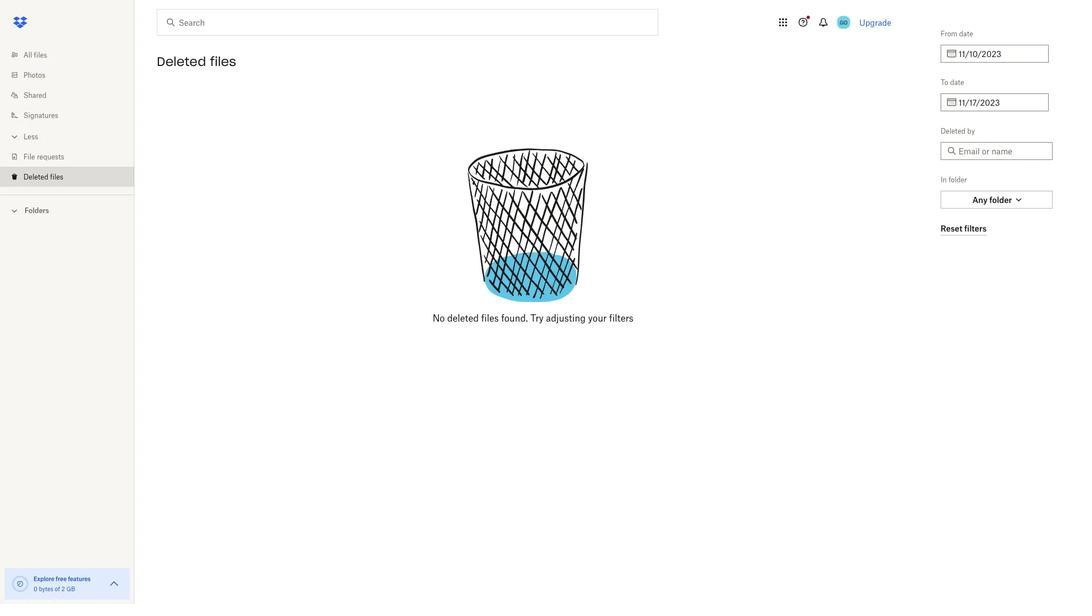 Task type: vqa. For each thing, say whether or not it's contained in the screenshot.
topmost deleted files
yes



Task type: locate. For each thing, give the bounding box(es) containing it.
from
[[941, 29, 958, 38]]

folder right in
[[949, 176, 967, 184]]

no
[[433, 313, 445, 324]]

1 vertical spatial date
[[950, 78, 964, 87]]

From date text field
[[959, 48, 1042, 60]]

1 vertical spatial deleted
[[941, 127, 966, 135]]

quota usage element
[[11, 576, 29, 594]]

0 vertical spatial deleted files
[[157, 54, 236, 69]]

2
[[61, 586, 65, 593]]

0 horizontal spatial folder
[[949, 176, 967, 184]]

signatures
[[24, 111, 58, 120]]

1 vertical spatial folder
[[990, 195, 1012, 205]]

upgrade link
[[860, 18, 892, 27]]

0 horizontal spatial filters
[[609, 313, 634, 324]]

1 horizontal spatial filters
[[965, 224, 987, 234]]

list
[[0, 38, 134, 195]]

date for from date
[[960, 29, 974, 38]]

0 horizontal spatial deleted
[[24, 173, 48, 181]]

any folder
[[973, 195, 1012, 205]]

filters right your
[[609, 313, 634, 324]]

all files link
[[9, 45, 134, 65]]

0 vertical spatial date
[[960, 29, 974, 38]]

requests
[[37, 153, 64, 161]]

go button
[[835, 13, 853, 31]]

files
[[34, 51, 47, 59], [210, 54, 236, 69], [50, 173, 63, 181], [481, 313, 499, 324]]

0 vertical spatial folder
[[949, 176, 967, 184]]

2 horizontal spatial deleted
[[941, 127, 966, 135]]

0 vertical spatial deleted
[[157, 54, 206, 69]]

shared link
[[9, 85, 134, 105]]

all
[[24, 51, 32, 59]]

deleted
[[157, 54, 206, 69], [941, 127, 966, 135], [24, 173, 48, 181]]

To date text field
[[959, 96, 1042, 109]]

Search in folder "Dropbox" text field
[[179, 16, 635, 29]]

filters
[[965, 224, 987, 234], [609, 313, 634, 324]]

explore free features 0 bytes of 2 gb
[[34, 576, 91, 593]]

files inside 'all files' link
[[34, 51, 47, 59]]

deleted by
[[941, 127, 975, 135]]

date right from at the top right of page
[[960, 29, 974, 38]]

upgrade
[[860, 18, 892, 27]]

folder right 'any'
[[990, 195, 1012, 205]]

list containing all files
[[0, 38, 134, 195]]

2 vertical spatial deleted
[[24, 173, 48, 181]]

folder
[[949, 176, 967, 184], [990, 195, 1012, 205]]

deleted files link
[[9, 167, 134, 187]]

1 vertical spatial deleted files
[[24, 173, 63, 181]]

deleted files
[[157, 54, 236, 69], [24, 173, 63, 181]]

less image
[[9, 131, 20, 143]]

all files
[[24, 51, 47, 59]]

filters right 'reset'
[[965, 224, 987, 234]]

0
[[34, 586, 37, 593]]

explore
[[34, 576, 54, 583]]

reset
[[941, 224, 963, 234]]

0 vertical spatial filters
[[965, 224, 987, 234]]

folders button
[[0, 202, 134, 219]]

shared
[[24, 91, 46, 99]]

1 horizontal spatial folder
[[990, 195, 1012, 205]]

date for to date
[[950, 78, 964, 87]]

folder inside "button"
[[990, 195, 1012, 205]]

in folder
[[941, 176, 967, 184]]

deleted
[[447, 313, 479, 324]]

date right to
[[950, 78, 964, 87]]

date
[[960, 29, 974, 38], [950, 78, 964, 87]]

bytes
[[39, 586, 53, 593]]

your
[[588, 313, 607, 324]]

0 horizontal spatial deleted files
[[24, 173, 63, 181]]

1 horizontal spatial deleted files
[[157, 54, 236, 69]]



Task type: describe. For each thing, give the bounding box(es) containing it.
go
[[840, 19, 848, 26]]

gb
[[66, 586, 75, 593]]

in
[[941, 176, 947, 184]]

by
[[968, 127, 975, 135]]

reset filters
[[941, 224, 987, 234]]

photos
[[24, 71, 45, 79]]

adjusting
[[546, 313, 586, 324]]

deleted files inside list item
[[24, 173, 63, 181]]

any folder button
[[941, 191, 1053, 209]]

from date
[[941, 29, 974, 38]]

try
[[531, 313, 544, 324]]

Deleted by text field
[[959, 145, 1046, 157]]

file requests
[[24, 153, 64, 161]]

photos link
[[9, 65, 134, 85]]

filters inside button
[[965, 224, 987, 234]]

no deleted files found. try adjusting your filters
[[433, 313, 634, 324]]

1 vertical spatial filters
[[609, 313, 634, 324]]

of
[[55, 586, 60, 593]]

1 horizontal spatial deleted
[[157, 54, 206, 69]]

to date
[[941, 78, 964, 87]]

folder for in folder
[[949, 176, 967, 184]]

file
[[24, 153, 35, 161]]

any
[[973, 195, 988, 205]]

reset filters button
[[941, 222, 987, 236]]

less
[[24, 132, 38, 141]]

folders
[[25, 207, 49, 215]]

file requests link
[[9, 147, 134, 167]]

deleted inside list item
[[24, 173, 48, 181]]

folder for any folder
[[990, 195, 1012, 205]]

deleted files list item
[[0, 167, 134, 187]]

to
[[941, 78, 949, 87]]

features
[[68, 576, 91, 583]]

free
[[56, 576, 67, 583]]

found.
[[501, 313, 528, 324]]

files inside deleted files link
[[50, 173, 63, 181]]

dropbox image
[[9, 11, 31, 34]]

signatures link
[[9, 105, 134, 125]]



